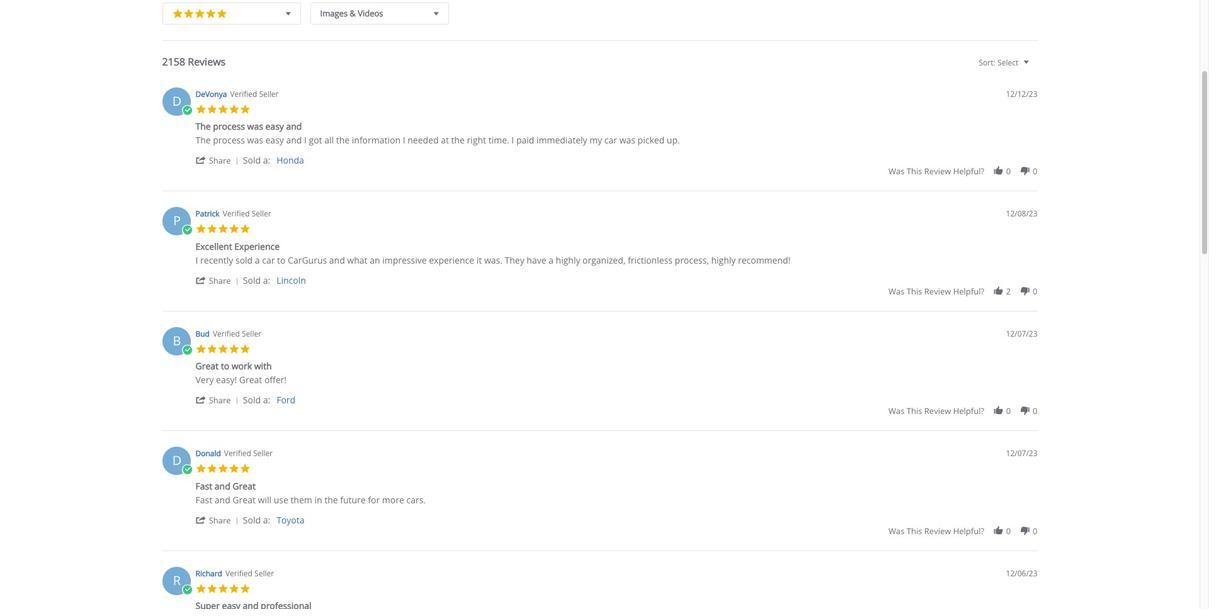 Task type: vqa. For each thing, say whether or not it's contained in the screenshot.
Jeep Team
no



Task type: locate. For each thing, give the bounding box(es) containing it.
seperator image
[[233, 157, 241, 165], [233, 277, 241, 285]]

1 circle checkmark image from the top
[[182, 105, 193, 116]]

0 vertical spatial 12/07/23
[[1006, 328, 1038, 339]]

circle checkmark image
[[182, 465, 193, 476], [182, 585, 193, 596]]

2 helpful? from the top
[[953, 286, 984, 297]]

share button down easy!
[[196, 394, 243, 406]]

0 right vote down review by donald on  7 dec 2023 icon
[[1033, 526, 1038, 537]]

circle checkmark image for d
[[182, 105, 193, 116]]

3 a: from the top
[[263, 394, 270, 406]]

impressive
[[382, 254, 427, 266]]

helpful? left vote up review by devonya on 12 dec 2023 image
[[953, 166, 984, 177]]

highly right have
[[556, 254, 580, 266]]

got
[[309, 134, 322, 146]]

12/07/23
[[1006, 328, 1038, 339], [1006, 448, 1038, 459]]

1 share from the top
[[209, 155, 231, 166]]

was
[[889, 166, 905, 177], [889, 286, 905, 297], [889, 406, 905, 417], [889, 526, 905, 537]]

was.
[[484, 254, 503, 266]]

0 vertical spatial seperator image
[[233, 397, 241, 405]]

vote up review by patrick on  8 dec 2023 image
[[993, 286, 1004, 296]]

1 a from the left
[[255, 254, 260, 266]]

review
[[924, 166, 951, 177], [924, 286, 951, 297], [924, 406, 951, 417], [924, 526, 951, 537]]

2 vertical spatial circle checkmark image
[[182, 345, 193, 356]]

was this review helpful? for it
[[889, 286, 984, 297]]

share down the recently
[[209, 275, 231, 286]]

1 vertical spatial fast
[[196, 494, 212, 506]]

and
[[286, 120, 302, 132], [286, 134, 302, 146], [329, 254, 345, 266], [215, 480, 230, 492], [215, 494, 230, 506]]

0
[[1006, 166, 1011, 177], [1033, 166, 1038, 177], [1033, 286, 1038, 297], [1006, 406, 1011, 417], [1033, 406, 1038, 417], [1006, 526, 1011, 537], [1033, 526, 1038, 537]]

4 helpful? from the top
[[953, 526, 984, 537]]

verified right donald
[[224, 448, 251, 459]]

1 review date 12/07/23 element from the top
[[1006, 328, 1038, 339]]

the inside fast and great fast and great will use them in the future for more cars.
[[324, 494, 338, 506]]

2 a from the left
[[549, 254, 554, 266]]

circle checkmark image down "2158 reviews"
[[182, 105, 193, 116]]

4 this from the top
[[907, 526, 922, 537]]

this
[[907, 166, 922, 177], [907, 286, 922, 297], [907, 406, 922, 417], [907, 526, 922, 537]]

devonya
[[196, 88, 227, 99]]

was for it
[[889, 286, 905, 297]]

sold down will
[[243, 514, 261, 526]]

12/07/23 down vote down review by patrick on  8 dec 2023 image
[[1006, 328, 1038, 339]]

car inside excellent experience i recently sold a car to cargurus and what an impressive experience it was. they have a highly organized, frictionless process, highly recommend!
[[262, 254, 275, 266]]

2 share image from the top
[[196, 395, 207, 406]]

star image
[[172, 6, 183, 19], [183, 6, 194, 19], [194, 6, 205, 19], [205, 6, 216, 19], [196, 104, 207, 115], [218, 104, 229, 115], [229, 104, 240, 115], [240, 104, 251, 115], [229, 224, 240, 235], [207, 344, 218, 355], [229, 344, 240, 355], [240, 344, 251, 355], [196, 584, 207, 595]]

2 12/07/23 from the top
[[1006, 448, 1038, 459]]

1 d from the top
[[172, 92, 182, 109]]

this for information
[[907, 166, 922, 177]]

review left vote up review by donald on  7 dec 2023 icon
[[924, 526, 951, 537]]

verified right devonya
[[230, 88, 257, 99]]

verified
[[230, 88, 257, 99], [223, 208, 250, 219], [213, 328, 240, 339], [224, 448, 251, 459], [225, 568, 253, 579]]

1 helpful? from the top
[[953, 166, 984, 177]]

2 a: from the top
[[263, 274, 270, 286]]

immediately
[[537, 134, 587, 146]]

2 review from the top
[[924, 286, 951, 297]]

was this review helpful? left vote up review by devonya on 12 dec 2023 image
[[889, 166, 984, 177]]

star image
[[216, 6, 227, 19], [207, 104, 218, 115], [196, 224, 207, 235], [207, 224, 218, 235], [218, 224, 229, 235], [240, 224, 251, 235], [196, 344, 207, 355], [218, 344, 229, 355], [196, 464, 207, 475], [207, 464, 218, 475], [218, 464, 229, 475], [229, 464, 240, 475], [240, 464, 251, 475], [207, 584, 218, 595], [218, 584, 229, 595], [229, 584, 240, 595], [240, 584, 251, 595]]

0 horizontal spatial car
[[262, 254, 275, 266]]

1 seperator image from the top
[[233, 397, 241, 405]]

3 group from the top
[[889, 406, 1038, 417]]

1 share image from the top
[[196, 155, 207, 166]]

review for information
[[924, 166, 951, 177]]

0 right vote down review by patrick on  8 dec 2023 image
[[1033, 286, 1038, 297]]

car
[[604, 134, 617, 146], [262, 254, 275, 266]]

devonya verified seller
[[196, 88, 279, 99]]

select
[[998, 57, 1019, 68]]

review left the vote up review by patrick on  8 dec 2023 icon at the right of the page
[[924, 286, 951, 297]]

was left picked
[[620, 134, 635, 146]]

0 horizontal spatial to
[[221, 360, 229, 372]]

1 vertical spatial 12/07/23
[[1006, 448, 1038, 459]]

1 vertical spatial process
[[213, 134, 245, 146]]

1 review from the top
[[924, 166, 951, 177]]

review date 12/07/23 element down vote down review by bud on  7 dec 2023 "image"
[[1006, 448, 1038, 459]]

they
[[505, 254, 524, 266]]

3 circle checkmark image from the top
[[182, 345, 193, 356]]

share down easy!
[[209, 395, 231, 406]]

to up sold a: lincoln
[[277, 254, 286, 266]]

was this review helpful?
[[889, 166, 984, 177], [889, 286, 984, 297], [889, 406, 984, 417], [889, 526, 984, 537]]

1 horizontal spatial highly
[[711, 254, 736, 266]]

work
[[232, 360, 252, 372]]

4 share button from the top
[[196, 514, 243, 526]]

1 the from the top
[[196, 120, 211, 132]]

1 was from the top
[[889, 166, 905, 177]]

to up easy!
[[221, 360, 229, 372]]

verified right bud
[[213, 328, 240, 339]]

review date 12/07/23 element
[[1006, 328, 1038, 339], [1006, 448, 1038, 459]]

share down the process was easy and heading
[[209, 155, 231, 166]]

share image up the patrick
[[196, 155, 207, 166]]

highly
[[556, 254, 580, 266], [711, 254, 736, 266]]

review left vote up review by bud on  7 dec 2023 icon
[[924, 406, 951, 417]]

None field
[[973, 56, 1038, 78]]

excellent experience heading
[[196, 240, 280, 255]]

2 process from the top
[[213, 134, 245, 146]]

4 share from the top
[[209, 515, 231, 526]]

i
[[304, 134, 307, 146], [403, 134, 405, 146], [512, 134, 514, 146], [196, 254, 198, 266]]

2158
[[162, 54, 185, 68]]

0 vertical spatial share image
[[196, 275, 207, 286]]

share button down the recently
[[196, 274, 243, 286]]

a right have
[[549, 254, 554, 266]]

1 vertical spatial to
[[221, 360, 229, 372]]

sort:
[[979, 57, 995, 68]]

vote down review by bud on  7 dec 2023 image
[[1020, 406, 1031, 416]]

1 12/07/23 from the top
[[1006, 328, 1038, 339]]

12/07/23 for b
[[1006, 328, 1038, 339]]

i left the recently
[[196, 254, 198, 266]]

seperator image for p
[[233, 277, 241, 285]]

recently
[[200, 254, 233, 266]]

cars.
[[406, 494, 426, 506]]

seperator image down easy!
[[233, 397, 241, 405]]

3 review from the top
[[924, 406, 951, 417]]

seller up will
[[253, 448, 273, 459]]

3 this from the top
[[907, 406, 922, 417]]

share button
[[196, 154, 243, 166], [196, 274, 243, 286], [196, 394, 243, 406], [196, 514, 243, 526]]

verified right richard
[[225, 568, 253, 579]]

the
[[196, 120, 211, 132], [196, 134, 211, 146]]

0 right vote down review by bud on  7 dec 2023 "image"
[[1033, 406, 1038, 417]]

a:
[[263, 154, 270, 166], [263, 274, 270, 286], [263, 394, 270, 406], [263, 514, 270, 526]]

review left vote up review by devonya on 12 dec 2023 image
[[924, 166, 951, 177]]

car down the experience
[[262, 254, 275, 266]]

i inside excellent experience i recently sold a car to cargurus and what an impressive experience it was. they have a highly organized, frictionless process, highly recommend!
[[196, 254, 198, 266]]

a: down will
[[263, 514, 270, 526]]

share button for the
[[196, 154, 243, 166]]

share image
[[196, 275, 207, 286], [196, 515, 207, 526]]

1 vertical spatial car
[[262, 254, 275, 266]]

2 share from the top
[[209, 275, 231, 286]]

1 vertical spatial circle checkmark image
[[182, 585, 193, 596]]

verified right the patrick
[[223, 208, 250, 219]]

was this review helpful? left the vote up review by patrick on  8 dec 2023 icon at the right of the page
[[889, 286, 984, 297]]

1 vertical spatial d
[[172, 452, 182, 469]]

2 circle checkmark image from the top
[[182, 225, 193, 236]]

b
[[173, 332, 181, 349]]

vote down review by donald on  7 dec 2023 image
[[1020, 526, 1031, 536]]

review date 12/12/23 element
[[1006, 88, 1038, 99]]

0 vertical spatial circle checkmark image
[[182, 465, 193, 476]]

lincoln
[[277, 274, 306, 286]]

4 was from the top
[[889, 526, 905, 537]]

great to work with very easy! great offer!
[[196, 360, 287, 386]]

12/07/23 down vote down review by bud on  7 dec 2023 "image"
[[1006, 448, 1038, 459]]

lincoln link
[[277, 274, 306, 286]]

1 group from the top
[[889, 166, 1038, 177]]

great
[[196, 360, 219, 372], [239, 374, 262, 386], [233, 480, 256, 492], [233, 494, 256, 506]]

was this review helpful? left vote up review by bud on  7 dec 2023 icon
[[889, 406, 984, 417]]

a: left lincoln link at left
[[263, 274, 270, 286]]

2 this from the top
[[907, 286, 922, 297]]

to inside excellent experience i recently sold a car to cargurus and what an impressive experience it was. they have a highly organized, frictionless process, highly recommend!
[[277, 254, 286, 266]]

4 a: from the top
[[263, 514, 270, 526]]

1 vertical spatial review date 12/07/23 element
[[1006, 448, 1038, 459]]

to
[[277, 254, 286, 266], [221, 360, 229, 372]]

1 share button from the top
[[196, 154, 243, 166]]

1 vertical spatial the
[[196, 134, 211, 146]]

1 horizontal spatial a
[[549, 254, 554, 266]]

1 vertical spatial circle checkmark image
[[182, 225, 193, 236]]

share image down fast and great 'heading'
[[196, 515, 207, 526]]

helpful? left vote up review by bud on  7 dec 2023 icon
[[953, 406, 984, 417]]

0 vertical spatial easy
[[265, 120, 284, 132]]

excellent
[[196, 240, 232, 252]]

2 d from the top
[[172, 452, 182, 469]]

3 helpful? from the top
[[953, 406, 984, 417]]

2 was from the top
[[889, 286, 905, 297]]

seller down 'sold a: toyota'
[[254, 568, 274, 579]]

1 vertical spatial share image
[[196, 515, 207, 526]]

0 vertical spatial fast
[[196, 480, 212, 492]]

group for cars.
[[889, 526, 1038, 537]]

4 sold from the top
[[243, 514, 261, 526]]

heading
[[196, 601, 311, 610]]

0 vertical spatial circle checkmark image
[[182, 105, 193, 116]]

1 fast from the top
[[196, 480, 212, 492]]

0 vertical spatial review date 12/07/23 element
[[1006, 328, 1038, 339]]

up.
[[667, 134, 680, 146]]

a: left honda
[[263, 154, 270, 166]]

0 vertical spatial d
[[172, 92, 182, 109]]

fast and great fast and great will use them in the future for more cars.
[[196, 480, 426, 506]]

seperator image
[[233, 397, 241, 405], [233, 517, 241, 525]]

helpful? left the vote up review by patrick on  8 dec 2023 icon at the right of the page
[[953, 286, 984, 297]]

2 seperator image from the top
[[233, 277, 241, 285]]

2 the from the top
[[196, 134, 211, 146]]

was
[[247, 120, 263, 132], [247, 134, 263, 146], [620, 134, 635, 146]]

a: left ford link
[[263, 394, 270, 406]]

a: for lincoln
[[263, 274, 270, 286]]

helpful?
[[953, 166, 984, 177], [953, 286, 984, 297], [953, 406, 984, 417], [953, 526, 984, 537]]

2 review date 12/07/23 element from the top
[[1006, 448, 1038, 459]]

fast and great heading
[[196, 480, 256, 495]]

1 vertical spatial seperator image
[[233, 277, 241, 285]]

3 sold from the top
[[243, 394, 261, 406]]

highly right process,
[[711, 254, 736, 266]]

2 share button from the top
[[196, 274, 243, 286]]

share for sold a: ford
[[209, 395, 231, 406]]

paid
[[516, 134, 534, 146]]

share image down very
[[196, 395, 207, 406]]

sold
[[243, 154, 261, 166], [243, 274, 261, 286], [243, 394, 261, 406], [243, 514, 261, 526]]

seperator image down fast and great 'heading'
[[233, 517, 241, 525]]

1 a: from the top
[[263, 154, 270, 166]]

down triangle image
[[431, 7, 442, 20]]

verified for process
[[230, 88, 257, 99]]

my
[[590, 134, 602, 146]]

car right the my
[[604, 134, 617, 146]]

1 this from the top
[[907, 166, 922, 177]]

3 share from the top
[[209, 395, 231, 406]]

1 seperator image from the top
[[233, 157, 241, 165]]

d left donald
[[172, 452, 182, 469]]

reviews
[[188, 54, 226, 68]]

seller up the experience
[[252, 208, 271, 219]]

0 horizontal spatial a
[[255, 254, 260, 266]]

1 sold from the top
[[243, 154, 261, 166]]

group for information
[[889, 166, 1038, 177]]

1 vertical spatial seperator image
[[233, 517, 241, 525]]

share button for great
[[196, 514, 243, 526]]

fast
[[196, 480, 212, 492], [196, 494, 212, 506]]

great down work
[[239, 374, 262, 386]]

12/08/23
[[1006, 208, 1038, 219]]

bud verified seller
[[196, 328, 261, 339]]

and left what
[[329, 254, 345, 266]]

seller up work
[[242, 328, 261, 339]]

circle checkmark image right p
[[182, 225, 193, 236]]

was this review helpful? left vote up review by donald on  7 dec 2023 icon
[[889, 526, 984, 537]]

circle checkmark image
[[182, 105, 193, 116], [182, 225, 193, 236], [182, 345, 193, 356]]

4 was this review helpful? from the top
[[889, 526, 984, 537]]

0 horizontal spatial highly
[[556, 254, 580, 266]]

d
[[172, 92, 182, 109], [172, 452, 182, 469]]

review date 12/07/23 element for b
[[1006, 328, 1038, 339]]

sold
[[236, 254, 253, 266]]

2158 reviews
[[162, 54, 226, 68]]

helpful? for information
[[953, 166, 984, 177]]

seller
[[259, 88, 279, 99], [252, 208, 271, 219], [242, 328, 261, 339], [253, 448, 273, 459], [254, 568, 274, 579]]

12/06/23
[[1006, 568, 1038, 579]]

2 share image from the top
[[196, 515, 207, 526]]

a: for ford
[[263, 394, 270, 406]]

2 fast from the top
[[196, 494, 212, 506]]

patrick verified seller
[[196, 208, 271, 219]]

recommend!
[[738, 254, 791, 266]]

the right in
[[324, 494, 338, 506]]

share image
[[196, 155, 207, 166], [196, 395, 207, 406]]

the
[[336, 134, 350, 146], [451, 134, 465, 146], [324, 494, 338, 506]]

sold for sold a: ford
[[243, 394, 261, 406]]

r
[[173, 572, 181, 589]]

share down fast and great 'heading'
[[209, 515, 231, 526]]

share button for a
[[196, 274, 243, 286]]

with
[[254, 360, 272, 372]]

2 sold from the top
[[243, 274, 261, 286]]

easy
[[265, 120, 284, 132], [265, 134, 284, 146]]

sold for sold a: toyota
[[243, 514, 261, 526]]

offer!
[[264, 374, 287, 386]]

2 seperator image from the top
[[233, 517, 241, 525]]

2 group from the top
[[889, 286, 1038, 297]]

vote up review by donald on  7 dec 2023 image
[[993, 526, 1004, 536]]

seller up the process was easy and heading
[[259, 88, 279, 99]]

a
[[255, 254, 260, 266], [549, 254, 554, 266]]

group
[[889, 166, 1038, 177], [889, 286, 1038, 297], [889, 406, 1038, 417], [889, 526, 1038, 537]]

4 review from the top
[[924, 526, 951, 537]]

a right sold
[[255, 254, 260, 266]]

0 vertical spatial share image
[[196, 155, 207, 166]]

1 vertical spatial share image
[[196, 395, 207, 406]]

seperator image down the process was easy and heading
[[233, 157, 241, 165]]

0 right vote up review by bud on  7 dec 2023 icon
[[1006, 406, 1011, 417]]

share button down fast and great 'heading'
[[196, 514, 243, 526]]

ford link
[[277, 394, 295, 406]]

seperator image down sold
[[233, 277, 241, 285]]

0 vertical spatial car
[[604, 134, 617, 146]]

sold down the process was easy and heading
[[243, 154, 261, 166]]

1 vertical spatial easy
[[265, 134, 284, 146]]

0 vertical spatial seperator image
[[233, 157, 241, 165]]

i left needed on the top left of page
[[403, 134, 405, 146]]

share image for d
[[196, 515, 207, 526]]

1 was this review helpful? from the top
[[889, 166, 984, 177]]

sold down great to work with very easy! great offer!
[[243, 394, 261, 406]]

circle checkmark image right b
[[182, 345, 193, 356]]

helpful? left vote up review by donald on  7 dec 2023 icon
[[953, 526, 984, 537]]

0 vertical spatial to
[[277, 254, 286, 266]]

4 group from the top
[[889, 526, 1038, 537]]

share image for d
[[196, 155, 207, 166]]

2 was this review helpful? from the top
[[889, 286, 984, 297]]

sold down sold
[[243, 274, 261, 286]]

was this review helpful? for cars.
[[889, 526, 984, 537]]

1 circle checkmark image from the top
[[182, 465, 193, 476]]

sold a: honda
[[243, 154, 304, 166]]

0 vertical spatial the
[[196, 120, 211, 132]]

share button down the process was easy and heading
[[196, 154, 243, 166]]

review date 12/07/23 element down vote down review by patrick on  8 dec 2023 image
[[1006, 328, 1038, 339]]

honda
[[277, 154, 304, 166]]

1 horizontal spatial to
[[277, 254, 286, 266]]

1 share image from the top
[[196, 275, 207, 286]]

share image down the recently
[[196, 275, 207, 286]]

information
[[352, 134, 401, 146]]

12/07/23 for d
[[1006, 448, 1038, 459]]

1 horizontal spatial car
[[604, 134, 617, 146]]

0 vertical spatial process
[[213, 120, 245, 132]]

in
[[315, 494, 322, 506]]

d left devonya
[[172, 92, 182, 109]]

very
[[196, 374, 214, 386]]

2 circle checkmark image from the top
[[182, 585, 193, 596]]

3 share button from the top
[[196, 394, 243, 406]]

3 was this review helpful? from the top
[[889, 406, 984, 417]]



Task type: describe. For each thing, give the bounding box(es) containing it.
p
[[173, 212, 181, 229]]

share for sold a: lincoln
[[209, 275, 231, 286]]

0 right vote up review by donald on  7 dec 2023 icon
[[1006, 526, 1011, 537]]

was down the "devonya verified seller"
[[247, 120, 263, 132]]

d for the process was easy and the process was easy and i got all the information i needed at the right time. i paid immediately my car was picked up.
[[172, 92, 182, 109]]

the right all
[[336, 134, 350, 146]]

donald
[[196, 448, 221, 459]]

Rating Filter field
[[162, 2, 301, 24]]

an
[[370, 254, 380, 266]]

honda link
[[277, 154, 304, 166]]

review date 12/08/23 element
[[1006, 208, 1038, 219]]

vote up review by devonya on 12 dec 2023 image
[[993, 166, 1004, 176]]

none field containing sort:
[[973, 56, 1038, 78]]

review date 12/07/23 element for d
[[1006, 448, 1038, 459]]

share for sold a: honda
[[209, 155, 231, 166]]

vote down review by devonya on 12 dec 2023 image
[[1020, 166, 1031, 176]]

sold for sold a: honda
[[243, 154, 261, 166]]

was up 'sold a: honda'
[[247, 134, 263, 146]]

the process was easy and heading
[[196, 120, 302, 135]]

will
[[258, 494, 271, 506]]

easy!
[[216, 374, 237, 386]]

to inside great to work with very easy! great offer!
[[221, 360, 229, 372]]

a: for honda
[[263, 154, 270, 166]]

at
[[441, 134, 449, 146]]

helpful? for cars.
[[953, 526, 984, 537]]

and up honda
[[286, 134, 302, 146]]

great down donald verified seller
[[233, 480, 256, 492]]

3 was from the top
[[889, 406, 905, 417]]

the process was easy and the process was easy and i got all the information i needed at the right time. i paid immediately my car was picked up.
[[196, 120, 680, 146]]

12/12/23
[[1006, 88, 1038, 99]]

future
[[340, 494, 366, 506]]

seller for the process was easy and
[[259, 88, 279, 99]]

circle checkmark image for b
[[182, 345, 193, 356]]

images
[[320, 7, 348, 19]]

vote down review by patrick on  8 dec 2023 image
[[1020, 286, 1031, 296]]

toyota link
[[277, 514, 305, 526]]

group for it
[[889, 286, 1038, 297]]

d for fast and great fast and great will use them in the future for more cars.
[[172, 452, 182, 469]]

cargurus
[[288, 254, 327, 266]]

sold a: toyota
[[243, 514, 305, 526]]

0 right vote down review by devonya on 12 dec 2023 icon at the top
[[1033, 166, 1038, 177]]

sold for sold a: lincoln
[[243, 274, 261, 286]]

was this review helpful? for information
[[889, 166, 984, 177]]

picked
[[638, 134, 665, 146]]

great left will
[[233, 494, 256, 506]]

right
[[467, 134, 486, 146]]

i left paid
[[512, 134, 514, 146]]

it
[[477, 254, 482, 266]]

patrick
[[196, 208, 220, 219]]

verified for experience
[[223, 208, 250, 219]]

all
[[324, 134, 334, 146]]

and up honda link
[[286, 120, 302, 132]]

sort: select
[[979, 57, 1019, 68]]

great up very
[[196, 360, 219, 372]]

needed
[[408, 134, 439, 146]]

excellent experience i recently sold a car to cargurus and what an impressive experience it was. they have a highly organized, frictionless process, highly recommend!
[[196, 240, 791, 266]]

images & videos
[[320, 7, 383, 19]]

what
[[347, 254, 368, 266]]

review date 12/06/23 element
[[1006, 568, 1038, 579]]

share for sold a: toyota
[[209, 515, 231, 526]]

sold a: lincoln
[[243, 274, 306, 286]]

a: for toyota
[[263, 514, 270, 526]]

seller for fast and great
[[253, 448, 273, 459]]

bud
[[196, 328, 210, 339]]

was for information
[[889, 166, 905, 177]]

share image for b
[[196, 395, 207, 406]]

frictionless
[[628, 254, 673, 266]]

Images & Videos Filter field
[[310, 2, 449, 24]]

this for cars.
[[907, 526, 922, 537]]

use
[[274, 494, 288, 506]]

circle checkmark image for r
[[182, 585, 193, 596]]

seperator image for d
[[233, 157, 241, 165]]

time.
[[489, 134, 509, 146]]

experience
[[429, 254, 474, 266]]

have
[[527, 254, 546, 266]]

and left will
[[215, 494, 230, 506]]

this for it
[[907, 286, 922, 297]]

review for it
[[924, 286, 951, 297]]

organized,
[[583, 254, 626, 266]]

great to work with heading
[[196, 360, 272, 375]]

circle checkmark image for d
[[182, 465, 193, 476]]

donald verified seller
[[196, 448, 273, 459]]

them
[[291, 494, 312, 506]]

experience
[[234, 240, 280, 252]]

more
[[382, 494, 404, 506]]

seperator image for d
[[233, 517, 241, 525]]

the right at
[[451, 134, 465, 146]]

toyota
[[277, 514, 305, 526]]

0 right vote up review by devonya on 12 dec 2023 image
[[1006, 166, 1011, 177]]

&
[[350, 7, 356, 19]]

1 highly from the left
[[556, 254, 580, 266]]

share button for easy!
[[196, 394, 243, 406]]

helpful? for it
[[953, 286, 984, 297]]

process,
[[675, 254, 709, 266]]

2 highly from the left
[[711, 254, 736, 266]]

share image for p
[[196, 275, 207, 286]]

down triangle image
[[283, 7, 294, 20]]

verified for and
[[224, 448, 251, 459]]

videos
[[358, 7, 383, 19]]

for
[[368, 494, 380, 506]]

1 process from the top
[[213, 120, 245, 132]]

vote up review by bud on  7 dec 2023 image
[[993, 406, 1004, 416]]

2
[[1006, 286, 1011, 297]]

seller for great to work with
[[242, 328, 261, 339]]

car inside the process was easy and the process was easy and i got all the information i needed at the right time. i paid immediately my car was picked up.
[[604, 134, 617, 146]]

1 easy from the top
[[265, 120, 284, 132]]

verified for to
[[213, 328, 240, 339]]

2 easy from the top
[[265, 134, 284, 146]]

and inside excellent experience i recently sold a car to cargurus and what an impressive experience it was. they have a highly organized, frictionless process, highly recommend!
[[329, 254, 345, 266]]

circle checkmark image for p
[[182, 225, 193, 236]]

richard
[[196, 568, 222, 579]]

i left got
[[304, 134, 307, 146]]

sold a: ford
[[243, 394, 295, 406]]

review for cars.
[[924, 526, 951, 537]]

and down donald verified seller
[[215, 480, 230, 492]]

seperator image for b
[[233, 397, 241, 405]]

ford
[[277, 394, 295, 406]]

seller for excellent experience
[[252, 208, 271, 219]]

richard verified seller
[[196, 568, 274, 579]]

was for cars.
[[889, 526, 905, 537]]



